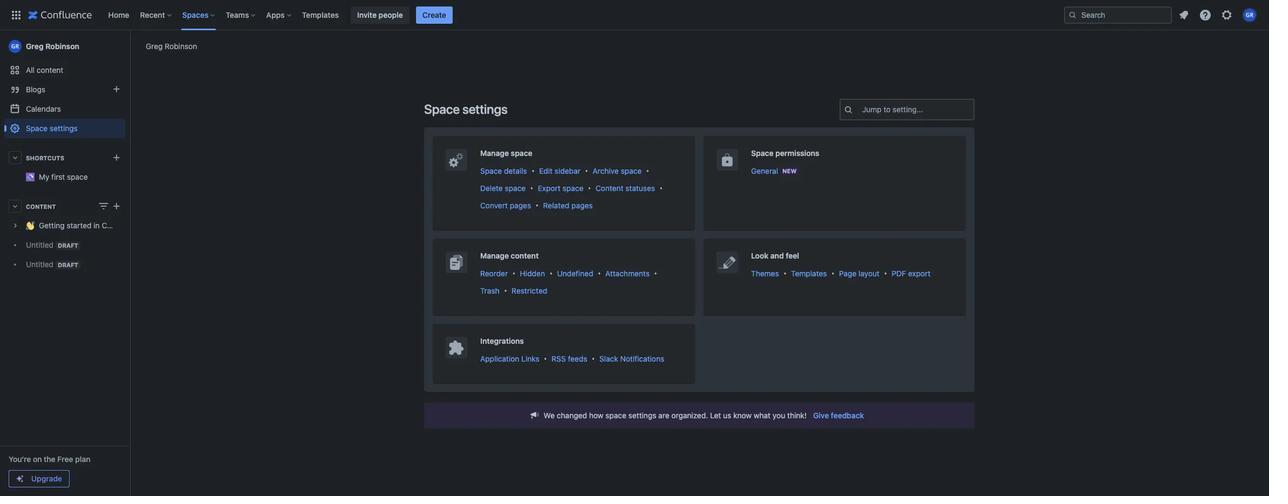Task type: locate. For each thing, give the bounding box(es) containing it.
my first space link
[[4, 167, 174, 187], [39, 172, 88, 181]]

my first space link up change view image
[[4, 167, 174, 187]]

manage space
[[480, 148, 533, 158]]

0 vertical spatial draft
[[58, 242, 78, 249]]

undefined link
[[557, 269, 593, 278]]

2 manage from the top
[[480, 251, 509, 260]]

templates link right apps popup button
[[299, 6, 342, 23]]

robinson up all content link
[[45, 42, 79, 51]]

greg robinson up all content
[[26, 42, 79, 51]]

0 horizontal spatial pages
[[510, 201, 531, 210]]

0 horizontal spatial robinson
[[45, 42, 79, 51]]

to
[[884, 105, 891, 114]]

look and feel
[[751, 251, 799, 260]]

0 horizontal spatial my first space
[[39, 172, 88, 181]]

delete space link
[[480, 184, 526, 193]]

slack notifications link
[[600, 354, 664, 363]]

general link
[[751, 166, 778, 176]]

1 vertical spatial draft
[[58, 261, 78, 268]]

content for content statuses
[[596, 184, 624, 193]]

space settings
[[424, 101, 508, 117], [26, 124, 78, 133]]

organized.
[[672, 411, 708, 420]]

1 pages from the left
[[510, 201, 531, 210]]

1 vertical spatial space settings
[[26, 124, 78, 133]]

content right all
[[37, 65, 63, 74]]

look
[[751, 251, 769, 260]]

1 horizontal spatial first
[[138, 168, 151, 177]]

upgrade
[[31, 474, 62, 483]]

1 vertical spatial settings
[[50, 124, 78, 133]]

0 vertical spatial content
[[596, 184, 624, 193]]

plan
[[75, 454, 90, 464]]

content up getting
[[26, 203, 56, 210]]

know
[[734, 411, 752, 420]]

content up hidden
[[511, 251, 539, 260]]

0 vertical spatial templates
[[302, 10, 339, 19]]

greg robinson link down recent popup button
[[146, 41, 197, 52]]

0 horizontal spatial space settings
[[26, 124, 78, 133]]

permissions
[[776, 148, 820, 158]]

jump
[[862, 105, 882, 114]]

content for all content
[[37, 65, 63, 74]]

1 horizontal spatial greg
[[146, 41, 163, 50]]

links
[[521, 354, 540, 363]]

0 horizontal spatial first
[[51, 172, 65, 181]]

1 untitled draft from the top
[[26, 240, 78, 249]]

greg
[[146, 41, 163, 50], [26, 42, 44, 51]]

1 horizontal spatial my first space
[[125, 168, 174, 177]]

how
[[589, 411, 604, 420]]

robinson
[[165, 41, 197, 50], [45, 42, 79, 51]]

trash
[[480, 286, 500, 295]]

content button
[[4, 196, 125, 216]]

templates down feel
[[791, 269, 827, 278]]

0 horizontal spatial greg robinson
[[26, 42, 79, 51]]

manage up space details
[[480, 148, 509, 158]]

1 vertical spatial content
[[511, 251, 539, 260]]

space settings link
[[4, 119, 125, 138]]

Search field
[[1064, 6, 1172, 23]]

manage content
[[480, 251, 539, 260]]

tree
[[4, 216, 142, 274]]

1 vertical spatial templates link
[[791, 269, 827, 278]]

pages right related
[[572, 201, 593, 210]]

banner
[[0, 0, 1269, 30]]

think!
[[787, 411, 807, 420]]

integrations
[[480, 336, 524, 345]]

templates right apps popup button
[[302, 10, 339, 19]]

teams button
[[223, 6, 260, 23]]

content down archive
[[596, 184, 624, 193]]

confluence image
[[28, 8, 92, 21], [28, 8, 92, 21]]

collapse sidebar image
[[118, 36, 141, 57]]

pages down delete space
[[510, 201, 531, 210]]

settings icon image
[[1221, 8, 1234, 21]]

invite people
[[357, 10, 403, 19]]

1 horizontal spatial templates
[[791, 269, 827, 278]]

my up confluence
[[125, 168, 136, 177]]

space
[[424, 101, 460, 117], [26, 124, 48, 133], [751, 148, 774, 158], [480, 166, 502, 176]]

templates link down feel
[[791, 269, 827, 278]]

archive space
[[593, 166, 642, 176]]

premium image
[[16, 474, 24, 483]]

first for the my first space link under the shortcuts dropdown button at the top left
[[51, 172, 65, 181]]

1 horizontal spatial pages
[[572, 201, 593, 210]]

general
[[751, 166, 778, 176]]

settings left are
[[629, 411, 657, 420]]

greg robinson inside space element
[[26, 42, 79, 51]]

0 horizontal spatial settings
[[50, 124, 78, 133]]

trash link
[[480, 286, 500, 295]]

0 horizontal spatial content
[[37, 65, 63, 74]]

greg right the collapse sidebar image
[[146, 41, 163, 50]]

0 horizontal spatial templates link
[[299, 6, 342, 23]]

all
[[26, 65, 35, 74]]

apps button
[[263, 6, 296, 23]]

untitled
[[26, 240, 53, 249], [26, 260, 53, 269]]

2 pages from the left
[[572, 201, 593, 210]]

notifications
[[620, 354, 664, 363]]

robinson down spaces
[[165, 41, 197, 50]]

content inside dropdown button
[[26, 203, 56, 210]]

notification icon image
[[1178, 8, 1191, 21]]

you're on the free plan
[[9, 454, 90, 464]]

0 vertical spatial templates link
[[299, 6, 342, 23]]

we changed how space settings are organized. let us know what you think!
[[544, 411, 807, 420]]

manage
[[480, 148, 509, 158], [480, 251, 509, 260]]

1 horizontal spatial content
[[596, 184, 624, 193]]

my down shortcuts
[[39, 172, 49, 181]]

page layout link
[[839, 269, 880, 278]]

content for content
[[26, 203, 56, 210]]

create link
[[416, 6, 453, 23]]

2 horizontal spatial settings
[[629, 411, 657, 420]]

1 vertical spatial untitled draft
[[26, 260, 78, 269]]

templates inside global element
[[302, 10, 339, 19]]

content inside space element
[[37, 65, 63, 74]]

application
[[480, 354, 519, 363]]

greg robinson down recent popup button
[[146, 41, 197, 50]]

convert pages link
[[480, 201, 531, 210]]

1 vertical spatial manage
[[480, 251, 509, 260]]

themes link
[[751, 269, 779, 278]]

1 vertical spatial templates
[[791, 269, 827, 278]]

general new
[[751, 166, 797, 176]]

templates for bottom templates link
[[791, 269, 827, 278]]

1 horizontal spatial settings
[[463, 101, 508, 117]]

attachments
[[606, 269, 650, 278]]

getting
[[39, 221, 65, 230]]

greg robinson
[[146, 41, 197, 50], [26, 42, 79, 51]]

0 horizontal spatial content
[[26, 203, 56, 210]]

untitled draft
[[26, 240, 78, 249], [26, 260, 78, 269]]

0 vertical spatial content
[[37, 65, 63, 74]]

setting...
[[893, 105, 923, 114]]

0 vertical spatial settings
[[463, 101, 508, 117]]

0 vertical spatial untitled draft
[[26, 240, 78, 249]]

create
[[422, 10, 446, 19]]

free
[[57, 454, 73, 464]]

invite
[[357, 10, 377, 19]]

0 horizontal spatial greg
[[26, 42, 44, 51]]

feedback
[[831, 411, 864, 420]]

0 horizontal spatial my
[[39, 172, 49, 181]]

1 vertical spatial untitled
[[26, 260, 53, 269]]

my for the my first space link over change view image
[[125, 168, 136, 177]]

1 manage from the top
[[480, 148, 509, 158]]

all content
[[26, 65, 63, 74]]

1 vertical spatial content
[[26, 203, 56, 210]]

1 horizontal spatial space settings
[[424, 101, 508, 117]]

tree containing getting started in confluence
[[4, 216, 142, 274]]

0 vertical spatial untitled
[[26, 240, 53, 249]]

0 horizontal spatial templates
[[302, 10, 339, 19]]

greg robinson link up all content link
[[4, 36, 125, 57]]

we
[[544, 411, 555, 420]]

1 horizontal spatial my
[[125, 168, 136, 177]]

search image
[[1069, 11, 1077, 19]]

my first space for the my first space link under the shortcuts dropdown button at the top left
[[39, 172, 88, 181]]

2 untitled from the top
[[26, 260, 53, 269]]

1 horizontal spatial templates link
[[791, 269, 827, 278]]

manage up reorder
[[480, 251, 509, 260]]

convert pages
[[480, 201, 531, 210]]

related pages link
[[543, 201, 593, 210]]

home link
[[105, 6, 133, 23]]

1 horizontal spatial content
[[511, 251, 539, 260]]

content
[[37, 65, 63, 74], [511, 251, 539, 260]]

started
[[67, 221, 92, 230]]

settings up manage space
[[463, 101, 508, 117]]

0 vertical spatial manage
[[480, 148, 509, 158]]

greg up all
[[26, 42, 44, 51]]

settings down calendars link
[[50, 124, 78, 133]]

us
[[723, 411, 731, 420]]

my
[[125, 168, 136, 177], [39, 172, 49, 181]]

delete
[[480, 184, 503, 193]]



Task type: vqa. For each thing, say whether or not it's contained in the screenshot.
the details
yes



Task type: describe. For each thing, give the bounding box(es) containing it.
Search settings text field
[[862, 104, 865, 115]]

let
[[710, 411, 721, 420]]

create a blog image
[[110, 83, 123, 96]]

page layout
[[839, 269, 880, 278]]

what
[[754, 411, 771, 420]]

you
[[773, 411, 785, 420]]

related
[[543, 201, 570, 210]]

sidebar
[[555, 166, 581, 176]]

1 horizontal spatial robinson
[[165, 41, 197, 50]]

edit
[[539, 166, 553, 176]]

1 horizontal spatial greg robinson link
[[146, 41, 197, 52]]

pdf
[[892, 269, 906, 278]]

calendars link
[[4, 99, 125, 119]]

1 draft from the top
[[58, 242, 78, 249]]

page
[[839, 269, 857, 278]]

give
[[813, 411, 829, 420]]

upgrade button
[[9, 471, 69, 487]]

edit sidebar
[[539, 166, 581, 176]]

recent
[[140, 10, 165, 19]]

blogs link
[[4, 80, 125, 99]]

banner containing home
[[0, 0, 1269, 30]]

and
[[771, 251, 784, 260]]

application links
[[480, 354, 540, 363]]

appswitcher icon image
[[10, 8, 23, 21]]

pages for related pages
[[572, 201, 593, 210]]

greg inside space element
[[26, 42, 44, 51]]

pdf export link
[[892, 269, 931, 278]]

rss feeds link
[[552, 354, 587, 363]]

export space link
[[538, 184, 584, 193]]

pdf export
[[892, 269, 931, 278]]

convert
[[480, 201, 508, 210]]

space element
[[0, 30, 174, 496]]

give feedback button
[[807, 407, 871, 424]]

1 untitled from the top
[[26, 240, 53, 249]]

templates link inside global element
[[299, 6, 342, 23]]

pages for convert pages
[[510, 201, 531, 210]]

help icon image
[[1199, 8, 1212, 21]]

tree inside space element
[[4, 216, 142, 274]]

my for the my first space link under the shortcuts dropdown button at the top left
[[39, 172, 49, 181]]

archive
[[593, 166, 619, 176]]

all content link
[[4, 60, 125, 80]]

templates for templates link within the global element
[[302, 10, 339, 19]]

layout
[[859, 269, 880, 278]]

archive space link
[[593, 166, 642, 176]]

related pages
[[543, 201, 593, 210]]

0 horizontal spatial greg robinson link
[[4, 36, 125, 57]]

changed
[[557, 411, 587, 420]]

feeds
[[568, 354, 587, 363]]

space permissions
[[751, 148, 820, 158]]

apps
[[266, 10, 285, 19]]

space settings inside space element
[[26, 124, 78, 133]]

robinson inside space element
[[45, 42, 79, 51]]

rss
[[552, 354, 566, 363]]

are
[[659, 411, 670, 420]]

statuses
[[626, 184, 655, 193]]

2 draft from the top
[[58, 261, 78, 268]]

change view image
[[97, 200, 110, 213]]

0 vertical spatial space settings
[[424, 101, 508, 117]]

you're
[[9, 454, 31, 464]]

blogs
[[26, 85, 45, 94]]

space details
[[480, 166, 527, 176]]

application links link
[[480, 354, 540, 363]]

2 vertical spatial settings
[[629, 411, 657, 420]]

global element
[[6, 0, 1062, 30]]

my first space link down the shortcuts dropdown button at the top left
[[39, 172, 88, 181]]

hidden link
[[520, 269, 545, 278]]

content statuses link
[[596, 184, 655, 193]]

shortcuts button
[[4, 148, 125, 167]]

edit sidebar link
[[539, 166, 581, 176]]

my first space for the my first space link over change view image
[[125, 168, 174, 177]]

restricted
[[512, 286, 547, 295]]

attachments link
[[606, 269, 650, 278]]

2 untitled draft from the top
[[26, 260, 78, 269]]

slack
[[600, 354, 618, 363]]

delete space
[[480, 184, 526, 193]]

hidden
[[520, 269, 545, 278]]

teams
[[226, 10, 249, 19]]

give feedback
[[813, 411, 864, 420]]

getting started in confluence
[[39, 221, 142, 230]]

recent button
[[137, 6, 176, 23]]

add shortcut image
[[110, 151, 123, 164]]

first for the my first space link over change view image
[[138, 168, 151, 177]]

rss feeds
[[552, 354, 587, 363]]

the
[[44, 454, 55, 464]]

home
[[108, 10, 129, 19]]

calendars
[[26, 104, 61, 113]]

content for manage content
[[511, 251, 539, 260]]

invite people button
[[351, 6, 410, 23]]

confluence
[[102, 221, 142, 230]]

settings inside space element
[[50, 124, 78, 133]]

export
[[908, 269, 931, 278]]

manage for manage space
[[480, 148, 509, 158]]

1 horizontal spatial greg robinson
[[146, 41, 197, 50]]

manage for manage content
[[480, 251, 509, 260]]

export
[[538, 184, 561, 193]]

new
[[783, 167, 797, 174]]

spaces button
[[179, 6, 219, 23]]

details
[[504, 166, 527, 176]]

jump to setting...
[[862, 105, 923, 114]]

create a page image
[[110, 200, 123, 213]]

getting started in confluence link
[[4, 216, 142, 235]]

people
[[379, 10, 403, 19]]



